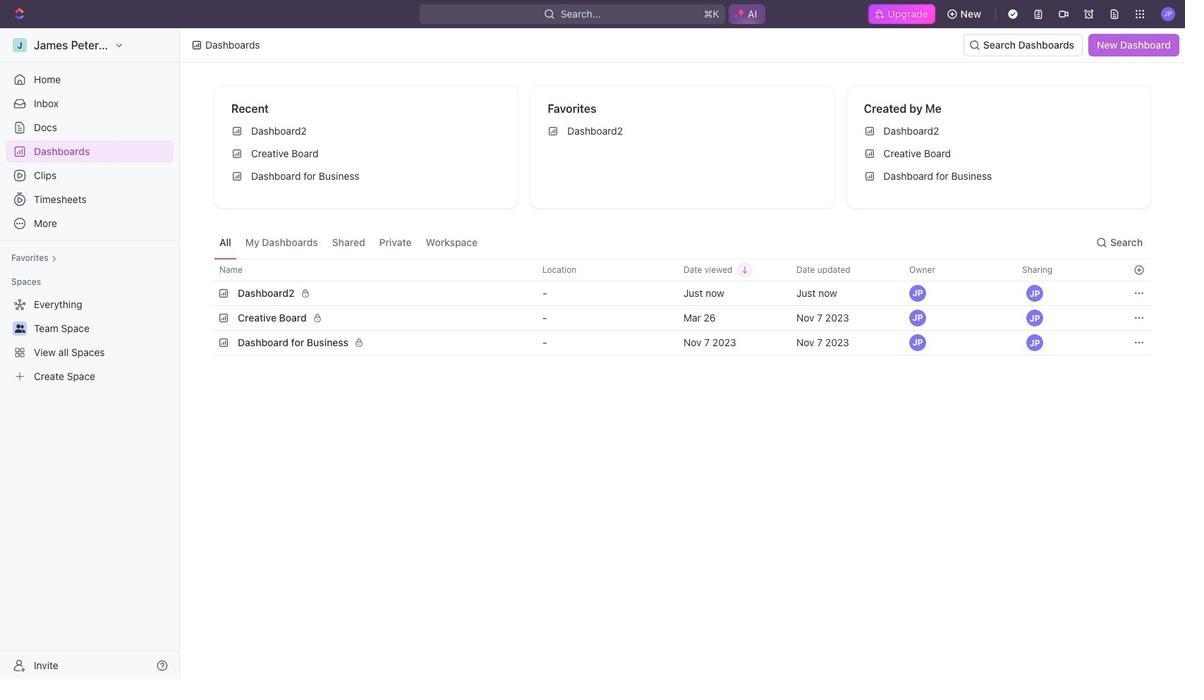 Task type: vqa. For each thing, say whether or not it's contained in the screenshot.
user group "image"
yes



Task type: locate. For each thing, give the bounding box(es) containing it.
tab list
[[214, 226, 483, 259]]

user group image
[[14, 324, 25, 333]]

james peterson's workspace, , element
[[13, 38, 27, 52]]

3 row from the top
[[214, 304, 1151, 332]]

james peterson, , element
[[909, 285, 926, 302], [1026, 285, 1043, 302], [909, 310, 926, 327], [1026, 310, 1043, 327], [909, 334, 926, 351], [1026, 334, 1043, 351]]

sidebar navigation
[[0, 28, 183, 679]]

row
[[214, 259, 1151, 281], [214, 279, 1151, 308], [214, 304, 1151, 332], [214, 329, 1151, 357]]

table
[[214, 259, 1151, 357]]

tree
[[6, 293, 174, 388]]



Task type: describe. For each thing, give the bounding box(es) containing it.
4 row from the top
[[214, 329, 1151, 357]]

tree inside sidebar navigation
[[6, 293, 174, 388]]

2 row from the top
[[214, 279, 1151, 308]]

1 row from the top
[[214, 259, 1151, 281]]



